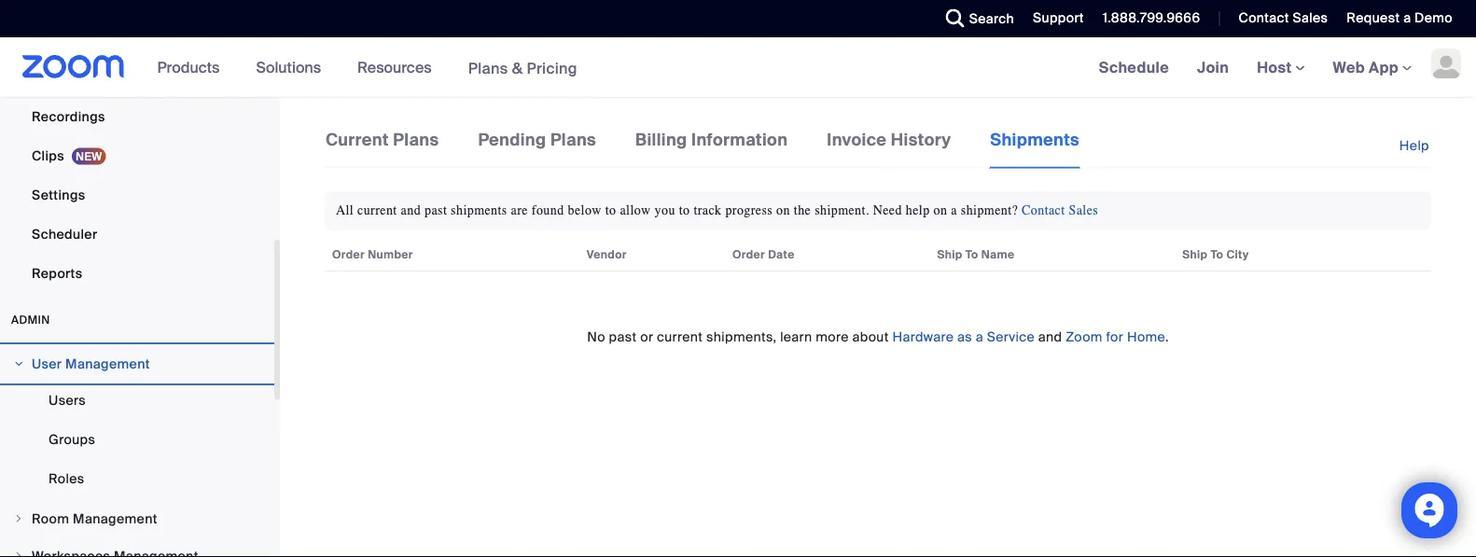 Task type: locate. For each thing, give the bounding box(es) containing it.
request
[[1347, 9, 1400, 27]]

right image inside room management menu item
[[13, 513, 24, 524]]

date
[[768, 248, 795, 262]]

demo
[[1415, 9, 1453, 27]]

plans inside pending plans link
[[551, 129, 596, 150]]

0 vertical spatial management
[[65, 355, 150, 372]]

recordings
[[32, 108, 105, 125]]

menu item
[[0, 538, 274, 557]]

0 horizontal spatial and
[[401, 203, 421, 218]]

1 ship from the left
[[937, 248, 963, 262]]

help
[[906, 203, 930, 218]]

1 to from the left
[[966, 248, 979, 262]]

invoice history
[[827, 129, 951, 150]]

1 horizontal spatial to
[[679, 203, 690, 218]]

sales up host dropdown button
[[1293, 9, 1328, 27]]

as
[[957, 328, 972, 345]]

pending
[[478, 129, 546, 150]]

contact sales
[[1239, 9, 1328, 27]]

personal menu menu
[[0, 0, 274, 294]]

current right "or" on the bottom left
[[657, 328, 703, 345]]

no
[[587, 328, 606, 345]]

management down roles link
[[73, 510, 158, 527]]

to right you
[[679, 203, 690, 218]]

0 horizontal spatial order
[[332, 248, 365, 262]]

0 horizontal spatial sales
[[1069, 203, 1099, 218]]

ship to city
[[1183, 248, 1249, 262]]

plans for current plans
[[393, 129, 439, 150]]

0 vertical spatial contact
[[1239, 9, 1289, 27]]

and up number
[[401, 203, 421, 218]]

host
[[1257, 57, 1296, 77]]

user management
[[32, 355, 150, 372]]

all
[[336, 203, 354, 218]]

ship
[[937, 248, 963, 262], [1183, 248, 1208, 262]]

current right the all
[[357, 203, 397, 218]]

solutions button
[[256, 37, 330, 97]]

order left number
[[332, 248, 365, 262]]

request a demo
[[1347, 9, 1453, 27]]

current
[[357, 203, 397, 218], [657, 328, 703, 345]]

plans & pricing link
[[468, 58, 578, 78], [468, 58, 578, 78]]

0 vertical spatial current
[[357, 203, 397, 218]]

1 vertical spatial contact
[[1022, 203, 1065, 218]]

history
[[891, 129, 951, 150]]

plans right pending
[[551, 129, 596, 150]]

need
[[873, 203, 902, 218]]

0 horizontal spatial to
[[605, 203, 616, 218]]

web app
[[1333, 57, 1399, 77]]

solutions
[[256, 57, 321, 77]]

2 ship from the left
[[1183, 248, 1208, 262]]

on
[[777, 203, 790, 218], [934, 203, 948, 218]]

ship for ship to city
[[1183, 248, 1208, 262]]

a left demo
[[1404, 9, 1411, 27]]

ship left name
[[937, 248, 963, 262]]

1 horizontal spatial current
[[657, 328, 703, 345]]

learn
[[780, 328, 812, 345]]

0 vertical spatial past
[[425, 203, 447, 218]]

0 vertical spatial a
[[1404, 9, 1411, 27]]

past left "or" on the bottom left
[[609, 328, 637, 345]]

order for order number
[[332, 248, 365, 262]]

the
[[794, 203, 811, 218]]

1 vertical spatial past
[[609, 328, 637, 345]]

to left allow
[[605, 203, 616, 218]]

order left date
[[733, 248, 765, 262]]

0 horizontal spatial to
[[966, 248, 979, 262]]

on left the
[[777, 203, 790, 218]]

help
[[1400, 137, 1430, 154]]

a right as on the bottom
[[976, 328, 984, 345]]

1 horizontal spatial plans
[[468, 58, 508, 78]]

profile picture image
[[1432, 49, 1461, 78]]

past left shipments
[[425, 203, 447, 218]]

join link
[[1183, 37, 1243, 97]]

to left city on the right top
[[1211, 248, 1224, 262]]

2 order from the left
[[733, 248, 765, 262]]

sales down the shipments link at the right top of page
[[1069, 203, 1099, 218]]

contact sales link
[[1225, 0, 1333, 37], [1239, 9, 1328, 27], [1022, 203, 1099, 218]]

no past or current shipments, learn more about hardware as a service and zoom for home .
[[587, 328, 1169, 345]]

sales
[[1293, 9, 1328, 27], [1069, 203, 1099, 218]]

and left zoom
[[1038, 328, 1062, 345]]

0 horizontal spatial ship
[[937, 248, 963, 262]]

you
[[655, 203, 675, 218]]

2 horizontal spatial a
[[1404, 9, 1411, 27]]

service
[[987, 328, 1035, 345]]

on right help
[[934, 203, 948, 218]]

0 horizontal spatial current
[[357, 203, 397, 218]]

0 vertical spatial right image
[[13, 358, 24, 370]]

2 horizontal spatial plans
[[551, 129, 596, 150]]

to left name
[[966, 248, 979, 262]]

2 vertical spatial a
[[976, 328, 984, 345]]

settings
[[32, 186, 85, 203]]

1 horizontal spatial ship
[[1183, 248, 1208, 262]]

1 horizontal spatial and
[[1038, 328, 1062, 345]]

1 vertical spatial sales
[[1069, 203, 1099, 218]]

to
[[605, 203, 616, 218], [679, 203, 690, 218]]

all current and past shipments are found below to allow you to track progress on the shipment. need help on a shipment? contact sales
[[336, 203, 1099, 218]]

1 right image from the top
[[13, 358, 24, 370]]

2 vertical spatial right image
[[13, 551, 24, 557]]

or
[[640, 328, 654, 345]]

contact
[[1239, 9, 1289, 27], [1022, 203, 1065, 218]]

1 vertical spatial management
[[73, 510, 158, 527]]

shipments link
[[989, 127, 1081, 169]]

0 vertical spatial sales
[[1293, 9, 1328, 27]]

groups link
[[0, 421, 274, 458]]

1 horizontal spatial past
[[609, 328, 637, 345]]

contact right shipment?
[[1022, 203, 1065, 218]]

right image inside user management menu item
[[13, 358, 24, 370]]

scheduler
[[32, 225, 97, 243]]

0 horizontal spatial a
[[951, 203, 957, 218]]

1 vertical spatial a
[[951, 203, 957, 218]]

a left shipment?
[[951, 203, 957, 218]]

settings link
[[0, 176, 274, 214]]

plans inside current plans link
[[393, 129, 439, 150]]

clips
[[32, 147, 64, 164]]

1 order from the left
[[332, 248, 365, 262]]

search button
[[932, 0, 1019, 37]]

plans left the &
[[468, 58, 508, 78]]

a
[[1404, 9, 1411, 27], [951, 203, 957, 218], [976, 328, 984, 345]]

1.888.799.9666 button
[[1089, 0, 1205, 37], [1103, 9, 1201, 27]]

0 horizontal spatial on
[[777, 203, 790, 218]]

2 to from the left
[[1211, 248, 1224, 262]]

zoom
[[1066, 328, 1103, 345]]

user
[[32, 355, 62, 372]]

1 vertical spatial right image
[[13, 513, 24, 524]]

contact up host
[[1239, 9, 1289, 27]]

1 horizontal spatial order
[[733, 248, 765, 262]]

roles link
[[0, 460, 274, 497]]

and
[[401, 203, 421, 218], [1038, 328, 1062, 345]]

request a demo link
[[1333, 0, 1476, 37], [1347, 9, 1453, 27]]

management up users link
[[65, 355, 150, 372]]

plans right current
[[393, 129, 439, 150]]

0 horizontal spatial plans
[[393, 129, 439, 150]]

resources
[[358, 57, 432, 77]]

1 horizontal spatial on
[[934, 203, 948, 218]]

0 horizontal spatial past
[[425, 203, 447, 218]]

1 horizontal spatial to
[[1211, 248, 1224, 262]]

zoom logo image
[[22, 55, 125, 78]]

order
[[332, 248, 365, 262], [733, 248, 765, 262]]

ship left city on the right top
[[1183, 248, 1208, 262]]

are
[[511, 203, 528, 218]]

to
[[966, 248, 979, 262], [1211, 248, 1224, 262]]

0 horizontal spatial contact
[[1022, 203, 1065, 218]]

right image
[[13, 358, 24, 370], [13, 513, 24, 524], [13, 551, 24, 557]]

banner
[[0, 37, 1476, 98]]

join
[[1197, 57, 1229, 77]]

2 right image from the top
[[13, 513, 24, 524]]



Task type: describe. For each thing, give the bounding box(es) containing it.
pricing
[[527, 58, 578, 78]]

plans inside product information navigation
[[468, 58, 508, 78]]

billing information link
[[635, 127, 789, 167]]

room management menu item
[[0, 501, 274, 537]]

room management
[[32, 510, 158, 527]]

reports link
[[0, 255, 274, 292]]

web app button
[[1333, 57, 1412, 77]]

schedule link
[[1085, 37, 1183, 97]]

roles
[[49, 470, 85, 487]]

allow
[[620, 203, 651, 218]]

side navigation navigation
[[0, 0, 280, 557]]

current plans link
[[325, 127, 440, 167]]

about
[[852, 328, 889, 345]]

hardware as a service link
[[893, 328, 1035, 345]]

current plans
[[326, 129, 439, 150]]

to for city
[[1211, 248, 1224, 262]]

shipment.
[[815, 203, 870, 218]]

products
[[157, 57, 220, 77]]

management for room management
[[73, 510, 158, 527]]

plans for pending plans
[[551, 129, 596, 150]]

more
[[816, 328, 849, 345]]

products button
[[157, 37, 228, 97]]

admin menu menu
[[0, 346, 274, 557]]

order date
[[733, 248, 795, 262]]

resources button
[[358, 37, 440, 97]]

&
[[512, 58, 523, 78]]

order number
[[332, 248, 413, 262]]

2 to from the left
[[679, 203, 690, 218]]

2 on from the left
[[934, 203, 948, 218]]

order for order date
[[733, 248, 765, 262]]

1 on from the left
[[777, 203, 790, 218]]

1 vertical spatial current
[[657, 328, 703, 345]]

progress
[[725, 203, 773, 218]]

track
[[694, 203, 722, 218]]

invoice history link
[[826, 127, 952, 167]]

found
[[532, 203, 564, 218]]

shipments,
[[706, 328, 777, 345]]

name
[[981, 248, 1015, 262]]

home
[[1127, 328, 1166, 345]]

pending plans link
[[477, 127, 597, 167]]

sales inside main content main content
[[1069, 203, 1099, 218]]

for
[[1106, 328, 1124, 345]]

pending plans
[[478, 129, 596, 150]]

groups
[[49, 431, 95, 448]]

user management menu
[[0, 382, 274, 499]]

help link
[[1400, 127, 1432, 165]]

host button
[[1257, 57, 1305, 77]]

city
[[1227, 248, 1249, 262]]

1 vertical spatial and
[[1038, 328, 1062, 345]]

admin
[[11, 313, 50, 327]]

1.888.799.9666 button up schedule link
[[1103, 9, 1201, 27]]

1.888.799.9666
[[1103, 9, 1201, 27]]

plans & pricing
[[468, 58, 578, 78]]

ship to name
[[937, 248, 1015, 262]]

current
[[326, 129, 389, 150]]

3 right image from the top
[[13, 551, 24, 557]]

invoice
[[827, 129, 887, 150]]

meetings navigation
[[1085, 37, 1476, 98]]

management for user management
[[65, 355, 150, 372]]

1.888.799.9666 button up 'schedule'
[[1089, 0, 1205, 37]]

below
[[568, 203, 602, 218]]

1 to from the left
[[605, 203, 616, 218]]

support
[[1033, 9, 1084, 27]]

room
[[32, 510, 69, 527]]

search
[[969, 10, 1014, 27]]

schedule
[[1099, 57, 1169, 77]]

right image for user management
[[13, 358, 24, 370]]

product information navigation
[[143, 37, 592, 98]]

shipment?
[[961, 203, 1018, 218]]

billing
[[636, 129, 687, 150]]

right image for room management
[[13, 513, 24, 524]]

banner containing products
[[0, 37, 1476, 98]]

user management menu item
[[0, 346, 274, 382]]

1 horizontal spatial contact
[[1239, 9, 1289, 27]]

web
[[1333, 57, 1365, 77]]

main content main content
[[280, 97, 1476, 557]]

clips link
[[0, 137, 274, 175]]

users link
[[0, 382, 274, 419]]

hardware
[[893, 328, 954, 345]]

1 horizontal spatial a
[[976, 328, 984, 345]]

vendor
[[587, 248, 627, 262]]

0 vertical spatial and
[[401, 203, 421, 218]]

1 horizontal spatial sales
[[1293, 9, 1328, 27]]

reports
[[32, 265, 83, 282]]

.
[[1166, 328, 1169, 345]]

number
[[368, 248, 413, 262]]

ship for ship to name
[[937, 248, 963, 262]]

to for name
[[966, 248, 979, 262]]

zoom for home link
[[1066, 328, 1166, 345]]

shipments
[[990, 129, 1080, 150]]

billing information
[[636, 129, 788, 150]]

app
[[1369, 57, 1399, 77]]

scheduler link
[[0, 216, 274, 253]]

users
[[49, 391, 86, 409]]

information
[[692, 129, 788, 150]]

contact inside main content main content
[[1022, 203, 1065, 218]]



Task type: vqa. For each thing, say whether or not it's contained in the screenshot.
Pages icon
no



